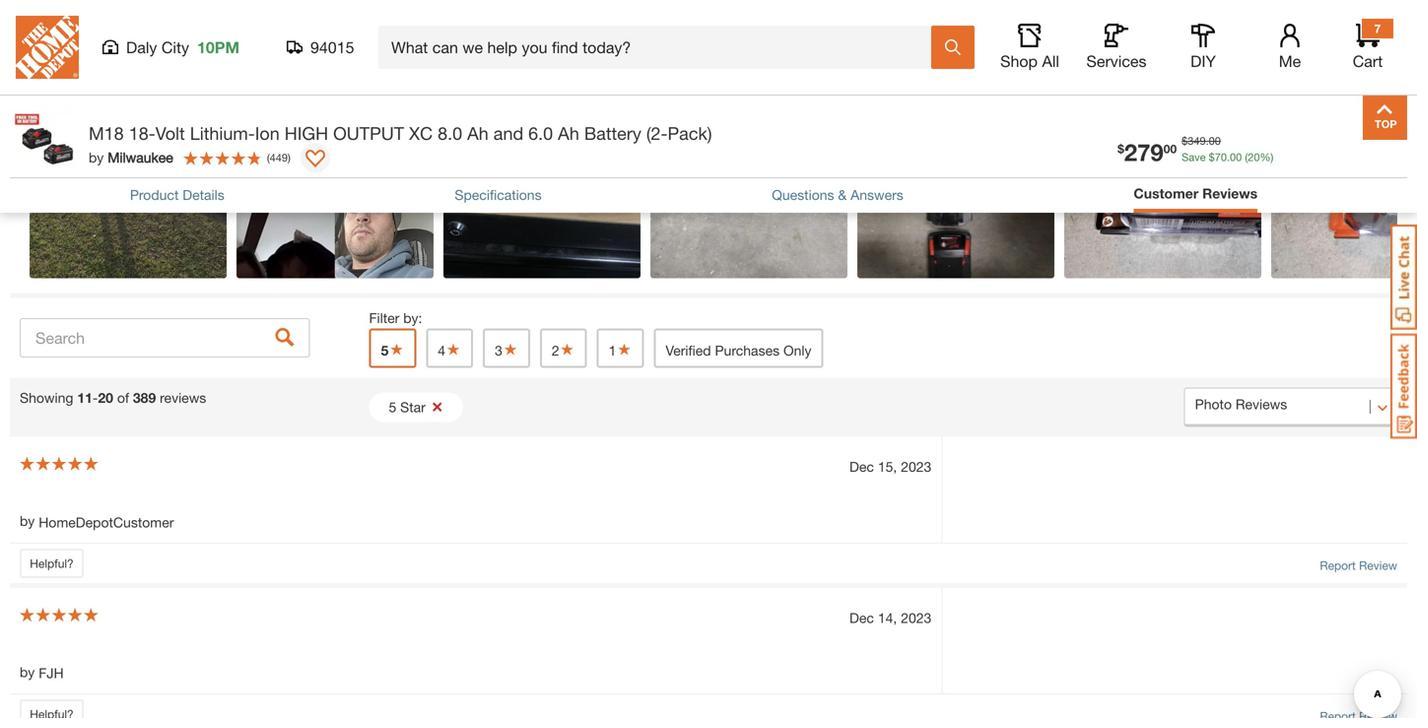 Task type: vqa. For each thing, say whether or not it's contained in the screenshot.
information
no



Task type: locate. For each thing, give the bounding box(es) containing it.
2 ah from the left
[[558, 123, 579, 144]]

0 vertical spatial by
[[89, 149, 104, 166]]

4 button
[[426, 329, 473, 368]]

5 down filter
[[381, 342, 389, 359]]

customer left images
[[20, 23, 103, 44]]

2023 for dec 14, 2023
[[901, 610, 932, 626]]

( left '%)'
[[1245, 151, 1248, 164]]

by for by milwaukee
[[89, 149, 104, 166]]

0 horizontal spatial .
[[1206, 135, 1209, 147]]

1 horizontal spatial $
[[1182, 135, 1188, 147]]

1 vertical spatial customer
[[1134, 185, 1199, 202]]

5
[[381, 342, 389, 359], [389, 399, 397, 415]]

2 star symbol image from the left
[[446, 342, 461, 356]]

output
[[333, 123, 404, 144]]

449
[[270, 151, 288, 164]]

$ up save on the top of the page
[[1182, 135, 1188, 147]]

10pm
[[197, 38, 239, 57]]

2023 for dec 15, 2023
[[901, 459, 932, 475]]

2 ( from the left
[[267, 151, 270, 164]]

2 horizontal spatial $
[[1209, 151, 1215, 164]]

)
[[288, 151, 291, 164]]

1 vertical spatial by
[[20, 513, 35, 529]]

1 vertical spatial dec
[[850, 610, 874, 626]]

milwaukee
[[108, 149, 173, 166]]

star symbol image
[[616, 342, 632, 356]]

dec 14, 2023
[[850, 610, 932, 626]]

1 horizontal spatial 20
[[1248, 151, 1260, 164]]

( left )
[[267, 151, 270, 164]]

customer reviews button
[[1134, 183, 1258, 208], [1134, 183, 1258, 204]]

product details button
[[130, 185, 224, 205], [130, 185, 224, 205]]

20 left of
[[98, 390, 113, 406]]

1 horizontal spatial customer
[[1134, 185, 1199, 202]]

star symbol image for 3
[[503, 342, 518, 356]]

customer for customer images
[[20, 23, 103, 44]]

live chat image
[[1391, 225, 1417, 330]]

verified
[[666, 342, 711, 359]]

$ left save on the top of the page
[[1118, 142, 1124, 156]]

1 ( from the left
[[1245, 151, 1248, 164]]

product image image
[[15, 105, 79, 170]]

00 right 70
[[1230, 151, 1242, 164]]

shop all button
[[998, 24, 1062, 71]]

1 vertical spatial 20
[[98, 390, 113, 406]]

3 star symbol image from the left
[[503, 342, 518, 356]]

. up customer reviews
[[1206, 135, 1209, 147]]

display image
[[305, 150, 325, 170]]

2 2023 from the top
[[901, 610, 932, 626]]

2023 right 15,
[[901, 459, 932, 475]]

(2-
[[646, 123, 668, 144]]

by down m18 on the top of the page
[[89, 149, 104, 166]]

1 star symbol image from the left
[[389, 342, 404, 356]]

fjh
[[39, 666, 64, 682]]

20 right 70
[[1248, 151, 1260, 164]]

m18
[[89, 123, 124, 144]]

1 vertical spatial 5
[[389, 399, 397, 415]]

1 vertical spatial 2023
[[901, 610, 932, 626]]

volt
[[155, 123, 185, 144]]

$
[[1182, 135, 1188, 147], [1118, 142, 1124, 156], [1209, 151, 1215, 164]]

4 star symbol image from the left
[[559, 342, 575, 356]]

2
[[552, 342, 559, 359]]

customer
[[20, 23, 103, 44], [1134, 185, 1199, 202]]

1 ah from the left
[[467, 123, 489, 144]]

star symbol image left 2 at left top
[[503, 342, 518, 356]]

showing
[[20, 390, 73, 406]]

2 dec from the top
[[850, 610, 874, 626]]

20 inside showing 11 - 20 of 389 reviews 5 star
[[98, 390, 113, 406]]

daly
[[126, 38, 157, 57]]

homedepotcustomer
[[39, 514, 174, 531]]

0 vertical spatial 2023
[[901, 459, 932, 475]]

2 vertical spatial by
[[20, 664, 35, 680]]

00 left save on the top of the page
[[1164, 142, 1177, 156]]

ion
[[255, 123, 280, 144]]

2023 right '14,'
[[901, 610, 932, 626]]

. right save on the top of the page
[[1227, 151, 1230, 164]]

dec for dec 14, 2023
[[850, 610, 874, 626]]

00
[[1209, 135, 1221, 147], [1164, 142, 1177, 156], [1230, 151, 1242, 164]]

(
[[1245, 151, 1248, 164], [267, 151, 270, 164]]

star symbol image left 3
[[446, 342, 461, 356]]

1 button
[[597, 329, 644, 368]]

answers
[[851, 187, 904, 203]]

00 up 70
[[1209, 135, 1221, 147]]

dec
[[850, 459, 874, 475], [850, 610, 874, 626]]

1 horizontal spatial ah
[[558, 123, 579, 144]]

by left fjh
[[20, 664, 35, 680]]

star symbol image
[[389, 342, 404, 356], [446, 342, 461, 356], [503, 342, 518, 356], [559, 342, 575, 356]]

dec for dec 15, 2023
[[850, 459, 874, 475]]

Search text field
[[20, 318, 310, 358]]

1 vertical spatial .
[[1227, 151, 1230, 164]]

by
[[89, 149, 104, 166], [20, 513, 35, 529], [20, 664, 35, 680]]

of
[[117, 390, 129, 406]]

save
[[1182, 151, 1206, 164]]

questions & answers button
[[772, 185, 904, 205], [772, 185, 904, 205]]

by milwaukee
[[89, 149, 173, 166]]

by for by homedepotcustomer
[[20, 513, 35, 529]]

top button
[[1363, 96, 1407, 140]]

customer down save on the top of the page
[[1134, 185, 1199, 202]]

dec left 15,
[[850, 459, 874, 475]]

star symbol image down filter by:
[[389, 342, 404, 356]]

What can we help you find today? search field
[[391, 27, 930, 68]]

ah right '6.0'
[[558, 123, 579, 144]]

ah right "8.0"
[[467, 123, 489, 144]]

star symbol image inside 3 button
[[503, 342, 518, 356]]

2 button
[[540, 329, 587, 368]]

0 vertical spatial 5
[[381, 342, 389, 359]]

and
[[494, 123, 524, 144]]

by up helpful? button at bottom left
[[20, 513, 35, 529]]

by inside the by fjh
[[20, 664, 35, 680]]

0 horizontal spatial 20
[[98, 390, 113, 406]]

dec left '14,'
[[850, 610, 874, 626]]

0 vertical spatial customer
[[20, 23, 103, 44]]

20
[[1248, 151, 1260, 164], [98, 390, 113, 406]]

1 2023 from the top
[[901, 459, 932, 475]]

18-
[[129, 123, 155, 144]]

20 inside $ 279 00 $ 349 . 00 save $ 70 . 00 ( 20 %)
[[1248, 151, 1260, 164]]

star symbol image left 1
[[559, 342, 575, 356]]

5 inside button
[[381, 342, 389, 359]]

1 dec from the top
[[850, 459, 874, 475]]

star symbol image inside 2 button
[[559, 342, 575, 356]]

shop
[[1000, 52, 1038, 70]]

$ right save on the top of the page
[[1209, 151, 1215, 164]]

by inside by homedepotcustomer
[[20, 513, 35, 529]]

star symbol image inside '5' button
[[389, 342, 404, 356]]

review
[[1359, 559, 1398, 572]]

all
[[1042, 52, 1059, 70]]

helpful? button
[[20, 549, 84, 578]]

0 horizontal spatial customer
[[20, 23, 103, 44]]

me
[[1279, 52, 1301, 70]]

( 449 )
[[267, 151, 291, 164]]

specifications button
[[455, 185, 542, 205], [455, 185, 542, 205]]

0 horizontal spatial ah
[[467, 123, 489, 144]]

0 vertical spatial 20
[[1248, 151, 1260, 164]]

star symbol image inside 4 button
[[446, 342, 461, 356]]

0 horizontal spatial $
[[1118, 142, 1124, 156]]

2 horizontal spatial 00
[[1230, 151, 1242, 164]]

$ 279 00 $ 349 . 00 save $ 70 . 00 ( 20 %)
[[1118, 135, 1274, 166]]

1 horizontal spatial (
[[1245, 151, 1248, 164]]

&
[[838, 187, 847, 203]]

5 left star
[[389, 399, 397, 415]]

0 horizontal spatial (
[[267, 151, 270, 164]]

2023
[[901, 459, 932, 475], [901, 610, 932, 626]]

0 vertical spatial dec
[[850, 459, 874, 475]]



Task type: describe. For each thing, give the bounding box(es) containing it.
product details
[[130, 187, 224, 203]]

feedback link image
[[1391, 333, 1417, 440]]

details
[[183, 187, 224, 203]]

%)
[[1260, 151, 1274, 164]]

reviews
[[1203, 185, 1258, 202]]

report review
[[1320, 559, 1398, 572]]

city
[[161, 38, 189, 57]]

cart 7
[[1353, 22, 1383, 70]]

94015 button
[[287, 37, 355, 57]]

by for by fjh
[[20, 664, 35, 680]]

5 star button
[[369, 393, 463, 422]]

diy
[[1191, 52, 1216, 70]]

star symbol image for 5
[[389, 342, 404, 356]]

8.0
[[438, 123, 462, 144]]

1 horizontal spatial .
[[1227, 151, 1230, 164]]

images
[[108, 23, 170, 44]]

filter by:
[[369, 310, 422, 326]]

customer reviews
[[1134, 185, 1258, 202]]

battery
[[584, 123, 641, 144]]

14,
[[878, 610, 897, 626]]

questions
[[772, 187, 834, 203]]

the home depot logo image
[[16, 16, 79, 79]]

star
[[400, 399, 426, 415]]

verified purchases only button
[[654, 329, 823, 368]]

389
[[133, 390, 156, 406]]

customer for customer reviews
[[1134, 185, 1199, 202]]

lithium-
[[190, 123, 255, 144]]

reviews
[[160, 390, 206, 406]]

7
[[1375, 22, 1381, 35]]

fjh button
[[39, 664, 64, 684]]

me button
[[1259, 24, 1322, 71]]

5 button
[[369, 329, 416, 368]]

1
[[609, 342, 616, 359]]

by fjh
[[20, 664, 64, 682]]

3
[[495, 342, 503, 359]]

349
[[1188, 135, 1206, 147]]

0 horizontal spatial 00
[[1164, 142, 1177, 156]]

diy button
[[1172, 24, 1235, 71]]

customer images
[[20, 23, 170, 44]]

daly city 10pm
[[126, 38, 239, 57]]

11
[[77, 390, 93, 406]]

-
[[93, 390, 98, 406]]

by:
[[403, 310, 422, 326]]

6.0
[[528, 123, 553, 144]]

( inside $ 279 00 $ 349 . 00 save $ 70 . 00 ( 20 %)
[[1245, 151, 1248, 164]]

shop all
[[1000, 52, 1059, 70]]

specifications
[[455, 187, 542, 203]]

70
[[1215, 151, 1227, 164]]

homedepotcustomer button
[[39, 512, 174, 533]]

verified purchases only
[[666, 342, 812, 359]]

15,
[[878, 459, 897, 475]]

4
[[438, 342, 446, 359]]

xc
[[409, 123, 433, 144]]

cart
[[1353, 52, 1383, 70]]

279
[[1124, 138, 1164, 166]]

star symbol image for 2
[[559, 342, 575, 356]]

star symbol image for 4
[[446, 342, 461, 356]]

questions & answers
[[772, 187, 904, 203]]

filter
[[369, 310, 400, 326]]

94015
[[310, 38, 354, 57]]

5 inside showing 11 - 20 of 389 reviews 5 star
[[389, 399, 397, 415]]

dec 15, 2023
[[850, 459, 932, 475]]

helpful?
[[30, 557, 74, 571]]

purchases
[[715, 342, 780, 359]]

1 horizontal spatial 00
[[1209, 135, 1221, 147]]

report review button
[[1320, 557, 1398, 574]]

by homedepotcustomer
[[20, 513, 174, 531]]

services
[[1087, 52, 1147, 70]]

pack)
[[668, 123, 712, 144]]

0 vertical spatial .
[[1206, 135, 1209, 147]]

only
[[784, 342, 812, 359]]

report
[[1320, 559, 1356, 572]]

m18 18-volt lithium-ion high output xc 8.0 ah and 6.0 ah battery (2-pack)
[[89, 123, 712, 144]]

high
[[285, 123, 328, 144]]

showing 11 - 20 of 389 reviews 5 star
[[20, 390, 426, 415]]

3 button
[[483, 329, 530, 368]]

product
[[130, 187, 179, 203]]

services button
[[1085, 24, 1148, 71]]



